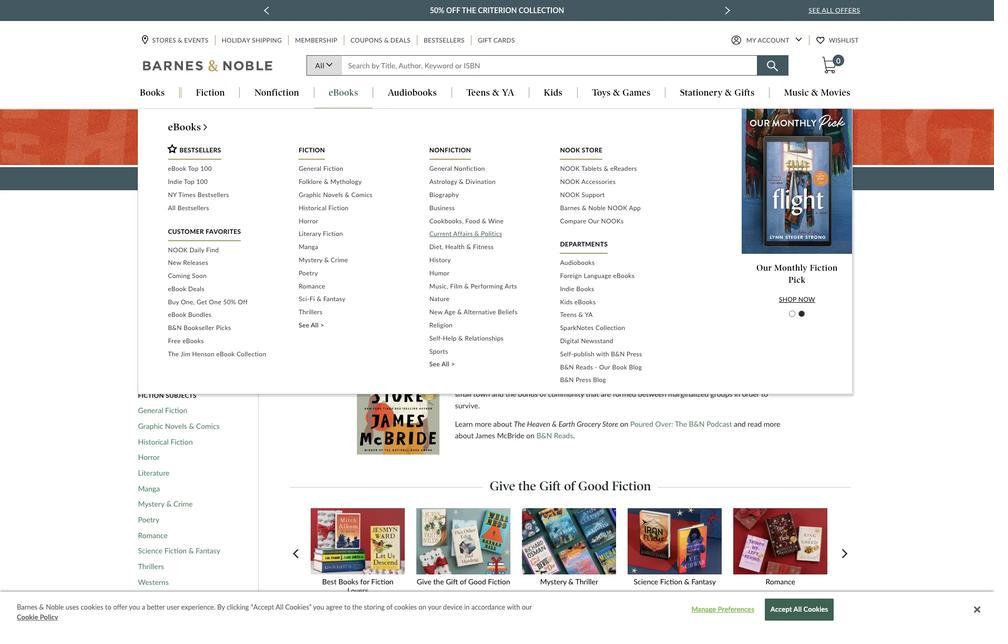 Task type: vqa. For each thing, say whether or not it's contained in the screenshot.
Gregor And The Code Of Claw link
no



Task type: locate. For each thing, give the bounding box(es) containing it.
cookies
[[81, 603, 103, 612], [394, 603, 417, 612]]

1 horizontal spatial manga
[[299, 243, 318, 251]]

novels inside general fiction folklore & mythology graphic novels & comics historical fiction horror literary fiction manga mystery & crime poetry romance sci-fi & fantasy thrillers see all >
[[323, 191, 343, 199]]

the up sports link
[[455, 333, 474, 345]]

> inside general nonfiction astrology & divination biography business cookbooks, food & wine current affairs & politics diet, health & fitness history humor music, film & performing arts nature new age & alternative beliefs religion self-help & relationships sports see all >
[[451, 360, 455, 368]]

mystery for mystery & thriller
[[540, 578, 567, 587]]

account
[[758, 37, 790, 44]]

b&n reads - our book blog link
[[560, 361, 675, 374]]

1 vertical spatial browse
[[138, 272, 166, 280]]

1 vertical spatial earth
[[628, 378, 645, 387]]

thrillers link down the fi
[[299, 306, 414, 319]]

1 vertical spatial coming
[[138, 318, 163, 327]]

mystery left thriller
[[540, 578, 567, 587]]

1 horizontal spatial find
[[345, 173, 362, 183]]

a right novel
[[767, 378, 770, 387]]

0 vertical spatial learn
[[552, 302, 570, 311]]

publish
[[574, 350, 595, 358]]

general inside general nonfiction astrology & divination biography business cookbooks, food & wine current affairs & politics diet, health & fitness history humor music, film & performing arts nature new age & alternative beliefs religion self-help & relationships sports see all >
[[430, 165, 452, 173]]

soon inside "fiction books" 'main content'
[[165, 318, 181, 327]]

ebooks down audiobooks link
[[614, 272, 635, 280]]

1 vertical spatial grocery
[[646, 378, 670, 387]]

list for departments
[[560, 257, 675, 387]]

0 vertical spatial fantasy
[[323, 295, 346, 303]]

see down sports
[[430, 360, 440, 368]]

and inside a stunning novel about a small town and the bonds of community that are formed between marginalized groups in order to survive.
[[492, 390, 504, 399]]

manga inside "fiction books" 'main content'
[[138, 484, 160, 493]]

shop
[[536, 173, 556, 183], [779, 295, 797, 303]]

holiday inside holiday shipping link
[[222, 37, 250, 44]]

1 vertical spatial find
[[206, 246, 219, 254]]

bestsellers link
[[423, 35, 466, 45], [138, 287, 173, 296]]

our inside "fiction books" 'main content'
[[558, 173, 573, 183]]

your
[[495, 173, 513, 183]]

accept all cookies
[[771, 605, 829, 614]]

science
[[138, 547, 163, 556], [634, 578, 659, 587]]

heaven
[[476, 333, 513, 345], [596, 378, 620, 387], [527, 420, 550, 429]]

list containing general nonfiction
[[430, 163, 545, 371]]

1 more from the left
[[475, 420, 492, 429]]

list
[[515, 173, 529, 183]]

kids inside audiobooks foreign language ebooks indie books kids ebooks teens & ya sparknotes collection digital newsstand self-publish with b&n press b&n reads - our book blog b&n press blog
[[560, 298, 573, 306]]

0 vertical spatial shop
[[536, 173, 556, 183]]

learn down survive.
[[455, 420, 473, 429]]

ebooks up 'sparknotes'
[[575, 298, 596, 306]]

poetry
[[299, 269, 318, 277], [138, 515, 159, 524]]

give the gift of good fiction inside give the gift of good fiction link
[[417, 578, 510, 587]]

0 vertical spatial 100
[[200, 165, 212, 173]]

list for customer favorites
[[168, 244, 283, 361]]

2 cookies from the left
[[394, 603, 417, 612]]

to inside a stunning novel about a small town and the bonds of community that are formed between marginalized groups in order to survive.
[[762, 390, 768, 399]]

holiday left shipping
[[222, 37, 250, 44]]

0 horizontal spatial self-
[[430, 334, 443, 342]]

grocery for store,
[[646, 378, 670, 387]]

1 vertical spatial press
[[576, 376, 592, 384]]

ebook down the bestsellers icon
[[168, 165, 187, 173]]

accessories
[[582, 178, 616, 186]]

2 horizontal spatial mystery
[[540, 578, 567, 587]]

in
[[735, 390, 741, 399], [464, 603, 470, 612]]

the inside barnes & noble uses cookies to offer you a better user experience. by clicking "accept all cookies" you agree to the storing of cookies on your device in accordance with our cookie policy
[[352, 603, 362, 612]]

historical fiction link up literary fiction link
[[299, 202, 414, 215]]

picks
[[216, 324, 231, 332]]

see
[[809, 6, 821, 14], [299, 321, 309, 329], [430, 360, 440, 368]]

> down help
[[451, 360, 455, 368]]

year,
[[566, 378, 581, 387]]

1 vertical spatial graphic novels & comics link
[[138, 422, 220, 431]]

0 vertical spatial in
[[735, 390, 741, 399]]

romance inside general fiction folklore & mythology graphic novels & comics historical fiction horror literary fiction manga mystery & crime poetry romance sci-fi & fantasy thrillers see all >
[[299, 282, 325, 290]]

reads inside audiobooks foreign language ebooks indie books kids ebooks teens & ya sparknotes collection digital newsstand self-publish with b&n press b&n reads - our book blog b&n press blog
[[576, 363, 593, 371]]

1 vertical spatial soon
[[165, 318, 181, 327]]

1 vertical spatial horror
[[138, 453, 160, 462]]

general fiction link for folklore & mythology
[[299, 163, 414, 176]]

deals up get
[[188, 285, 205, 293]]

nature
[[430, 295, 450, 303]]

holiday
[[222, 37, 250, 44], [576, 173, 606, 183]]

bestsellers up new releases at the left of page
[[138, 287, 173, 296]]

relationships
[[465, 334, 504, 342]]

list for nonfiction
[[430, 163, 545, 371]]

1 horizontal spatial romance link
[[299, 280, 414, 293]]

about
[[746, 378, 765, 387], [494, 420, 512, 429], [455, 431, 474, 440]]

more inside and read more about james mcbride on
[[764, 420, 781, 429]]

2023 inside 2023 b&n book of the year winner learn more
[[470, 286, 496, 301]]

new up browse fiction at the left top of page
[[168, 259, 181, 267]]

0 vertical spatial 2023
[[470, 286, 496, 301]]

& inside audiobooks foreign language ebooks indie books kids ebooks teens & ya sparknotes collection digital newsstand self-publish with b&n press b&n reads - our book blog b&n press blog
[[579, 311, 583, 319]]

list containing nook daily find
[[168, 244, 283, 361]]

mystery down the literary
[[299, 256, 323, 264]]

0 vertical spatial science fiction & fantasy
[[138, 547, 220, 556]]

holiday down tablets
[[576, 173, 606, 183]]

list for nook store
[[560, 163, 675, 228]]

age
[[444, 308, 456, 316]]

press up the that
[[576, 376, 592, 384]]

historical inside "fiction books" 'main content'
[[138, 437, 169, 446]]

0 vertical spatial store
[[582, 146, 603, 154]]

poetry link down mystery & crime
[[138, 515, 159, 525]]

a stunning novel about a small town and the bonds of community that are formed between marginalized groups in order to survive.
[[455, 378, 770, 410]]

0 horizontal spatial manga link
[[138, 484, 160, 493]]

1 vertical spatial in
[[464, 603, 470, 612]]

next slide / item image
[[725, 6, 731, 15]]

nook daily find link
[[168, 244, 283, 257]]

2023 inside comes the barnes & noble 2023 book of the year,
[[508, 378, 525, 387]]

nook accessories link
[[560, 176, 675, 189]]

for up the biography
[[429, 173, 441, 183]]

books button
[[125, 88, 179, 99]]

(2023
[[626, 333, 654, 345]]

support
[[582, 191, 605, 199]]

0 vertical spatial off
[[446, 6, 460, 15]]

clicking
[[227, 603, 249, 612]]

mystery & crime link down literature link
[[138, 500, 193, 509]]

more up james at the bottom left of the page
[[475, 420, 492, 429]]

you right the offer
[[129, 603, 140, 612]]

and read more about james mcbride on
[[455, 420, 781, 440]]

nonfiction up everyone
[[454, 165, 485, 173]]

0 horizontal spatial nonfiction
[[255, 88, 299, 98]]

of up device
[[460, 578, 467, 587]]

see all offers link
[[809, 6, 861, 14]]

browse a variety of fiction genres including general fiction
[[365, 236, 527, 244]]

mystery inside general fiction folklore & mythology graphic novels & comics historical fiction horror literary fiction manga mystery & crime poetry romance sci-fi & fantasy thrillers see all >
[[299, 256, 323, 264]]

audiobooks inside button
[[388, 88, 437, 98]]

1 vertical spatial thrillers
[[138, 562, 164, 571]]

navigation
[[0, 206, 995, 214]]

biography link
[[430, 189, 545, 202]]

see down sci-
[[299, 321, 309, 329]]

1 horizontal spatial teens
[[560, 311, 577, 319]]

1 horizontal spatial fiction
[[509, 236, 527, 244]]

0 vertical spatial general fiction link
[[299, 163, 414, 176]]

fiction books main content
[[0, 109, 995, 628]]

shop right list
[[536, 173, 556, 183]]

diet,
[[430, 243, 444, 251]]

manga link down the literary
[[299, 241, 414, 254]]

audiobooks for audiobooks
[[388, 88, 437, 98]]

our left monthly
[[757, 263, 772, 273]]

list
[[168, 163, 283, 215], [299, 163, 414, 332], [430, 163, 545, 371], [560, 163, 675, 228], [168, 244, 283, 361], [560, 257, 675, 387]]

ya inside button
[[502, 88, 515, 98]]

general for general fiction folklore & mythology graphic novels & comics historical fiction horror literary fiction manga mystery & crime poetry romance sci-fi & fantasy thrillers see all >
[[299, 165, 322, 173]]

deacon
[[518, 367, 541, 376]]

browse for browse a variety of fiction genres including general fiction
[[365, 236, 386, 244]]

1 horizontal spatial science fiction & fantasy link
[[624, 509, 730, 593]]

general for general nonfiction astrology & divination biography business cookbooks, food & wine current affairs & politics diet, health & fitness history humor music, film & performing arts nature new age & alternative beliefs religion self-help & relationships sports see all >
[[430, 165, 452, 173]]

1 horizontal spatial romance
[[299, 282, 325, 290]]

cookies left your
[[394, 603, 417, 612]]

accept all cookies button
[[765, 599, 834, 621]]

collection up the heaven & earth grocery store (2023 b&n book of the year)
[[596, 324, 626, 332]]

new releases link up coming soon
[[138, 302, 183, 312]]

0 horizontal spatial comics
[[196, 422, 220, 431]]

historical
[[299, 204, 327, 212], [138, 437, 169, 446]]

shop inside "fiction books" 'main content'
[[536, 173, 556, 183]]

general inside "fiction books" 'main content'
[[138, 406, 163, 415]]

50% off the criterion collection link
[[430, 4, 564, 17]]

shop now
[[779, 295, 816, 303]]

2 horizontal spatial noble
[[589, 204, 606, 212]]

about inside and read more about james mcbride on
[[455, 431, 474, 440]]

0 vertical spatial novels
[[323, 191, 343, 199]]

food
[[466, 217, 480, 225]]

2 horizontal spatial about
[[746, 378, 765, 387]]

heaven up are at the bottom of the page
[[596, 378, 620, 387]]

in inside barnes & noble uses cookies to offer you a better user experience. by clicking "accept all cookies" you agree to the storing of cookies on your device in accordance with our cookie policy
[[464, 603, 470, 612]]

noble up town
[[486, 378, 506, 387]]

one
[[209, 298, 221, 306]]

kids ebooks link
[[560, 296, 675, 309]]

book down deacon
[[527, 378, 544, 387]]

the left 'jim'
[[168, 350, 179, 358]]

manga
[[299, 243, 318, 251], [138, 484, 160, 493]]

1 vertical spatial store
[[597, 333, 623, 345]]

many
[[597, 236, 612, 244]]

books inside best books for fiction lovers
[[339, 578, 359, 587]]

poetry inside general fiction folklore & mythology graphic novels & comics historical fiction horror literary fiction manga mystery & crime poetry romance sci-fi & fantasy thrillers see all >
[[299, 269, 318, 277]]

barnes up compare
[[560, 204, 580, 212]]

2 horizontal spatial to
[[762, 390, 768, 399]]

all inside ebook top 100 indie top 100 ny times bestsellers all bestsellers
[[168, 204, 176, 212]]

graphic down folklore
[[299, 191, 322, 199]]

ebooks down all link at the top left of page
[[329, 88, 358, 98]]

mystery & thriller link
[[519, 509, 624, 593]]

the inside a stunning novel about a small town and the bonds of community that are formed between marginalized groups in order to survive.
[[506, 390, 516, 399]]

nonfiction up ebooks link
[[255, 88, 299, 98]]

a inside barnes & noble uses cookies to offer you a better user experience. by clicking "accept all cookies" you agree to the storing of cookies on your device in accordance with our cookie policy
[[142, 603, 145, 612]]

ya left kids button
[[502, 88, 515, 98]]

graphic novels & comics link
[[299, 189, 414, 202], [138, 422, 220, 431]]

learn inside 2023 b&n book of the year winner learn more
[[552, 302, 570, 311]]

soon down daily
[[192, 272, 207, 280]]

new inside general nonfiction astrology & divination biography business cookbooks, food & wine current affairs & politics diet, health & fitness history humor music, film & performing arts nature new age & alternative beliefs religion self-help & relationships sports see all >
[[430, 308, 443, 316]]

newsstand
[[581, 337, 614, 345]]

1 vertical spatial see
[[299, 321, 309, 329]]

2 horizontal spatial general
[[430, 165, 452, 173]]

agree
[[326, 603, 343, 612]]

2 vertical spatial heaven
[[527, 420, 550, 429]]

privacy alert dialog
[[0, 592, 995, 628]]

1 horizontal spatial historical
[[299, 204, 327, 212]]

1 vertical spatial audiobooks
[[560, 259, 595, 267]]

0 vertical spatial horror link
[[299, 215, 414, 228]]

0 vertical spatial give
[[490, 479, 516, 494]]

2 vertical spatial audiobooks
[[162, 334, 200, 343]]

0 vertical spatial holiday
[[222, 37, 250, 44]]

horror link down folklore & mythology link
[[299, 215, 414, 228]]

1 vertical spatial 2023
[[508, 378, 525, 387]]

0 horizontal spatial give
[[417, 578, 432, 587]]

1 horizontal spatial holiday
[[576, 173, 606, 183]]

> down sci-fi & fantasy link
[[321, 321, 324, 329]]

1 vertical spatial heaven
[[596, 378, 620, 387]]

coming soon link for fiction audiobooks
[[138, 318, 181, 327]]

user image
[[731, 35, 741, 45]]

deals right coupons
[[391, 37, 411, 44]]

horror inside general fiction folklore & mythology graphic novels & comics historical fiction horror literary fiction manga mystery & crime poetry romance sci-fi & fantasy thrillers see all >
[[299, 217, 318, 225]]

0 vertical spatial graphic novels & comics link
[[299, 189, 414, 202]]

poetry up the fi
[[299, 269, 318, 277]]

0 vertical spatial new releases link
[[168, 257, 283, 270]]

list containing general fiction
[[299, 163, 414, 332]]

off down ebook deals link
[[238, 298, 248, 306]]

grocery down the that
[[577, 420, 601, 429]]

book up the heaven & earth grocery store,
[[619, 367, 636, 376]]

0 vertical spatial coming soon link
[[168, 270, 283, 283]]

0 horizontal spatial horror link
[[138, 453, 160, 462]]

coming inside nook daily find new releases coming soon ebook deals buy one, get one 50% off ebook bundles b&n bookseller picks free ebooks the jim henson ebook collection
[[168, 272, 190, 280]]

sci-fi & fantasy link
[[299, 293, 414, 306]]

earth for store
[[527, 333, 553, 345]]

give the gift of good fiction link
[[413, 509, 519, 593]]

horror inside "fiction books" 'main content'
[[138, 453, 160, 462]]

comes the barnes & noble 2023 book of the year,
[[455, 367, 778, 387]]

2 more from the left
[[764, 420, 781, 429]]

list containing audiobooks
[[560, 257, 675, 387]]

browse left variety
[[365, 236, 386, 244]]

winner
[[628, 286, 671, 301]]

nonfiction inside "nonfiction" button
[[255, 88, 299, 98]]

noble down "support"
[[589, 204, 606, 212]]

b&n up fiction audiobooks
[[168, 324, 182, 332]]

1 vertical spatial romance
[[138, 531, 168, 540]]

0 horizontal spatial graphic
[[138, 422, 163, 431]]

with
[[597, 350, 609, 358], [507, 603, 520, 612]]

bestsellers inside "fiction books" 'main content'
[[138, 287, 173, 296]]

0 horizontal spatial fiction
[[420, 236, 438, 244]]

coming down new releases at the left of page
[[138, 318, 163, 327]]

preferences
[[718, 605, 755, 614]]

our down "nook store" heading at the right of page
[[558, 173, 573, 183]]

in right device
[[464, 603, 470, 612]]

0 horizontal spatial you
[[129, 603, 140, 612]]

a left better
[[142, 603, 145, 612]]

0 horizontal spatial science fiction & fantasy
[[138, 547, 220, 556]]

ebooks down free
[[162, 349, 186, 358]]

music, film & performing arts link
[[430, 280, 545, 293]]

2 horizontal spatial barnes
[[560, 204, 580, 212]]

of down 'king'
[[545, 378, 552, 387]]

religion
[[430, 321, 453, 329]]

ya
[[502, 88, 515, 98], [585, 311, 593, 319]]

& inside barnes & noble uses cookies to offer you a better user experience. by clicking "accept all cookies" you agree to the storing of cookies on your device in accordance with our cookie policy
[[39, 603, 44, 612]]

self- down digital
[[560, 350, 574, 358]]

religion link
[[430, 319, 545, 332]]

0 horizontal spatial off
[[238, 298, 248, 306]]

between
[[638, 390, 667, 399]]

browse up new releases at the left of page
[[138, 272, 166, 280]]

experience.
[[181, 603, 216, 612]]

the
[[462, 6, 476, 15], [365, 173, 378, 183], [577, 286, 596, 301], [724, 333, 740, 345], [767, 367, 778, 376], [554, 378, 565, 387], [506, 390, 516, 399], [519, 479, 537, 494], [434, 578, 444, 587], [352, 603, 362, 612]]

0 vertical spatial coming
[[168, 272, 190, 280]]

noble inside nook tablets & ereaders nook accessories nook support barnes & noble nook app compare our nooks
[[589, 204, 606, 212]]

0 horizontal spatial horror
[[138, 453, 160, 462]]

barnes inside barnes & noble uses cookies to offer you a better user experience. by clicking "accept all cookies" you agree to the storing of cookies on your device in accordance with our cookie policy
[[17, 603, 37, 612]]

nook store heading
[[560, 146, 603, 160]]

romance up the fi
[[299, 282, 325, 290]]

1 vertical spatial science
[[634, 578, 659, 587]]

0 vertical spatial ya
[[502, 88, 515, 98]]

guide
[[626, 173, 650, 183]]

find left perfect
[[345, 173, 362, 183]]

graphic novels & comics
[[138, 422, 220, 431]]

book
[[531, 286, 560, 301], [683, 333, 708, 345], [612, 363, 627, 371], [619, 367, 636, 376], [527, 378, 544, 387]]

coming soon link up the buy one, get one 50% off link
[[168, 270, 283, 283]]

deacon king kong and national book award winner
[[518, 367, 684, 376]]

0 vertical spatial reads
[[576, 363, 593, 371]]

grocery down 'sparknotes'
[[556, 333, 594, 345]]

about for james
[[455, 431, 474, 440]]

new releases link for nook daily find
[[168, 257, 283, 270]]

thrillers up westerns
[[138, 562, 164, 571]]

horror link up literature
[[138, 453, 160, 462]]

b&n bookseller picks link
[[168, 322, 283, 335]]

arts
[[505, 282, 517, 290]]

thrillers inside general fiction folklore & mythology graphic novels & comics historical fiction horror literary fiction manga mystery & crime poetry romance sci-fi & fantasy thrillers see all >
[[299, 308, 323, 316]]

1 vertical spatial general fiction link
[[138, 406, 187, 415]]

romance down mystery & crime
[[138, 531, 168, 540]]

0 horizontal spatial reads
[[554, 431, 573, 440]]

general fiction folklore & mythology graphic novels & comics historical fiction horror literary fiction manga mystery & crime poetry romance sci-fi & fantasy thrillers see all >
[[299, 165, 373, 329]]

0 vertical spatial earth
[[527, 333, 553, 345]]

1 fiction from the left
[[420, 236, 438, 244]]

fiction inside our monthly fiction pick
[[810, 263, 838, 273]]

in down novel
[[735, 390, 741, 399]]

0 vertical spatial historical
[[299, 204, 327, 212]]

2 vertical spatial noble
[[46, 603, 64, 612]]

earth for store,
[[628, 378, 645, 387]]

departments heading
[[560, 241, 608, 254]]

fiction inside button
[[196, 88, 225, 98]]

1 horizontal spatial shop
[[779, 295, 797, 303]]

earth left digital
[[527, 333, 553, 345]]

1 horizontal spatial >
[[451, 360, 455, 368]]

see all offers
[[809, 6, 861, 14]]

coming soon
[[138, 318, 181, 327]]

digital newsstand link
[[560, 335, 675, 348]]

0 horizontal spatial mystery
[[138, 500, 165, 509]]

logo image
[[143, 60, 273, 74]]

the inside 2023 b&n book of the year winner learn more
[[577, 286, 596, 301]]

graphic down general fiction
[[138, 422, 163, 431]]

0 horizontal spatial see
[[299, 321, 309, 329]]

b&n inside 2023 b&n book of the year winner learn more
[[499, 286, 527, 301]]

0 horizontal spatial find
[[206, 246, 219, 254]]

1 horizontal spatial bestsellers link
[[423, 35, 466, 45]]

0 horizontal spatial novels
[[165, 422, 187, 431]]

1 horizontal spatial poetry
[[299, 269, 318, 277]]

1 horizontal spatial ya
[[585, 311, 593, 319]]

0 horizontal spatial holiday
[[222, 37, 250, 44]]

you left agree
[[313, 603, 324, 612]]

-
[[595, 363, 598, 371]]

all right accept
[[794, 605, 802, 614]]

a up marginalized
[[691, 378, 695, 387]]

collection inside nook daily find new releases coming soon ebook deals buy one, get one 50% off ebook bundles b&n bookseller picks free ebooks the jim henson ebook collection
[[237, 350, 266, 358]]

business
[[430, 204, 455, 212]]

1 horizontal spatial browse
[[365, 236, 386, 244]]

1 vertical spatial nonfiction
[[454, 165, 485, 173]]

politics
[[481, 230, 502, 238]]

science fiction & fantasy up westerns
[[138, 547, 220, 556]]

mystery
[[299, 256, 323, 264], [138, 500, 165, 509], [540, 578, 567, 587]]

graphic inside "fiction books" 'main content'
[[138, 422, 163, 431]]

deals inside nook daily find new releases coming soon ebook deals buy one, get one 50% off ebook bundles b&n bookseller picks free ebooks the jim henson ebook collection
[[188, 285, 205, 293]]

crime
[[331, 256, 348, 264], [174, 500, 193, 509]]

new inside new releases link
[[138, 302, 153, 311]]

learn left more
[[552, 302, 570, 311]]

gift cards
[[478, 37, 515, 44]]

0 vertical spatial browse
[[365, 236, 386, 244]]

see inside general nonfiction astrology & divination biography business cookbooks, food & wine current affairs & politics diet, health & fitness history humor music, film & performing arts nature new age & alternative beliefs religion self-help & relationships sports see all >
[[430, 360, 440, 368]]

all down the fi
[[311, 321, 319, 329]]

& inside comes the barnes & noble 2023 book of the year,
[[479, 378, 485, 387]]

foreign language ebooks link
[[560, 270, 675, 283]]

top up times
[[184, 178, 195, 186]]

2023 up alternative
[[470, 286, 496, 301]]

general fiction link for graphic novels & comics
[[138, 406, 187, 415]]

learn
[[552, 302, 570, 311], [455, 420, 473, 429]]

science fiction & fantasy up manage
[[634, 578, 716, 587]]

1 vertical spatial coming soon link
[[138, 318, 181, 327]]

None field
[[341, 55, 758, 76]]

100 down ebook top 100 link
[[196, 178, 208, 186]]

mystery & crime link
[[299, 254, 414, 267], [138, 500, 193, 509]]

comics inside general fiction folklore & mythology graphic novels & comics historical fiction horror literary fiction manga mystery & crime poetry romance sci-fi & fantasy thrillers see all >
[[351, 191, 373, 199]]

give the gift of good fiction up device
[[417, 578, 510, 587]]

b&n up the beliefs
[[499, 286, 527, 301]]

audiobooks button
[[373, 88, 452, 99]]

accordance
[[472, 603, 505, 612]]

ebook deals link
[[168, 283, 283, 296]]

grocery
[[556, 333, 594, 345], [646, 378, 670, 387], [577, 420, 601, 429]]

gift left cards
[[478, 37, 492, 44]]

subjects
[[166, 392, 197, 400]]

kids down search by title, author, keyword or isbn 'text field'
[[544, 88, 563, 98]]

current affairs & politics link
[[430, 228, 545, 241]]

books
[[140, 88, 165, 98], [503, 214, 547, 235], [577, 285, 595, 293], [339, 578, 359, 587]]

you
[[129, 603, 140, 612], [313, 603, 324, 612]]

book inside 2023 b&n book of the year winner learn more
[[531, 286, 560, 301]]

&
[[178, 37, 183, 44], [384, 37, 389, 44], [493, 88, 500, 98], [613, 88, 621, 98], [725, 88, 733, 98], [812, 88, 819, 98], [604, 165, 609, 173], [324, 178, 329, 186], [459, 178, 464, 186], [345, 191, 350, 199], [582, 204, 587, 212], [482, 217, 487, 225], [475, 230, 480, 238], [467, 243, 471, 251], [324, 256, 329, 264], [465, 282, 469, 290], [317, 295, 322, 303], [458, 308, 462, 316], [579, 311, 583, 319], [516, 333, 524, 345], [459, 334, 463, 342], [479, 378, 485, 387], [621, 378, 626, 387], [552, 420, 557, 429], [189, 422, 194, 431], [166, 500, 172, 509], [189, 547, 194, 556], [569, 578, 574, 587], [685, 578, 690, 587], [39, 603, 44, 612]]

1 horizontal spatial mystery
[[299, 256, 323, 264]]

about inside a stunning novel about a small town and the bonds of community that are formed between marginalized groups in order to survive.
[[746, 378, 765, 387]]

stunning
[[697, 378, 725, 387]]

general down the fiction subjects
[[138, 406, 163, 415]]

0 horizontal spatial coming
[[138, 318, 163, 327]]

1 vertical spatial teens
[[560, 311, 577, 319]]

100 down bestsellers heading at the top
[[200, 165, 212, 173]]

comics inside "fiction books" 'main content'
[[196, 422, 220, 431]]

0 vertical spatial graphic
[[299, 191, 322, 199]]

shop left now
[[779, 295, 797, 303]]

0 horizontal spatial 2023
[[470, 286, 496, 301]]

nonfiction inside general nonfiction astrology & divination biography business cookbooks, food & wine current affairs & politics diet, health & fitness history humor music, film & performing arts nature new age & alternative beliefs religion self-help & relationships sports see all >
[[454, 165, 485, 173]]

list containing nook tablets & ereaders
[[560, 163, 675, 228]]

& inside 'link'
[[178, 37, 183, 44]]

of inside comes the barnes & noble 2023 book of the year,
[[545, 378, 552, 387]]

book up learn more link
[[531, 286, 560, 301]]

coming inside "fiction books" 'main content'
[[138, 318, 163, 327]]

kids
[[544, 88, 563, 98], [560, 298, 573, 306]]

manga down literature link
[[138, 484, 160, 493]]

0 vertical spatial barnes
[[560, 204, 580, 212]]



Task type: describe. For each thing, give the bounding box(es) containing it.
gift cards link
[[477, 35, 516, 45]]

indie inside ebook top 100 indie top 100 ny times bestsellers all bestsellers
[[168, 178, 183, 186]]

compare
[[560, 217, 587, 225]]

0 vertical spatial collection
[[519, 6, 564, 15]]

our inside audiobooks foreign language ebooks indie books kids ebooks teens & ya sparknotes collection digital newsstand self-publish with b&n press b&n reads - our book blog b&n press blog
[[599, 363, 611, 371]]

on inside and read more about james mcbride on
[[526, 431, 535, 440]]

home
[[162, 365, 182, 374]]

customer favorites
[[168, 227, 241, 235]]

all inside barnes & noble uses cookies to offer you a better user experience. by clicking "accept all cookies" you agree to the storing of cookies on your device in accordance with our cookie policy
[[276, 603, 284, 612]]

1 vertical spatial see all > link
[[430, 358, 545, 371]]

2 vertical spatial earth
[[559, 420, 575, 429]]

0 vertical spatial mystery & crime link
[[299, 254, 414, 267]]

2 horizontal spatial romance link
[[730, 509, 836, 593]]

1 vertical spatial fantasy
[[196, 547, 220, 556]]

tablets
[[582, 165, 602, 173]]

of down .
[[564, 479, 575, 494]]

astrology & divination link
[[430, 176, 545, 189]]

1 horizontal spatial give
[[490, 479, 516, 494]]

b&n right '(2023'
[[657, 333, 680, 345]]

award
[[637, 367, 658, 376]]

performing
[[471, 282, 503, 290]]

romance and many more.
[[559, 236, 630, 244]]

1 vertical spatial shop
[[779, 295, 797, 303]]

marginalized
[[668, 390, 709, 399]]

with inside barnes & noble uses cookies to offer you a better user experience. by clicking "accept all cookies" you agree to the storing of cookies on your device in accordance with our cookie policy
[[507, 603, 520, 612]]

and inside and read more about james mcbride on
[[734, 420, 746, 429]]

ebook inside ebook top 100 indie top 100 ny times bestsellers all bestsellers
[[168, 165, 187, 173]]

current
[[430, 230, 452, 238]]

50% inside nook daily find new releases coming soon ebook deals buy one, get one 50% off ebook bundles b&n bookseller picks free ebooks the jim henson ebook collection
[[223, 298, 236, 306]]

ya inside audiobooks foreign language ebooks indie books kids ebooks teens & ya sparknotes collection digital newsstand self-publish with b&n press b&n reads - our book blog b&n press blog
[[585, 311, 593, 319]]

holiday inside "fiction books" 'main content'
[[576, 173, 606, 183]]

gift up device
[[446, 578, 458, 587]]

lovers
[[347, 587, 369, 595]]

groups
[[711, 390, 733, 399]]

bookseller
[[184, 324, 214, 332]]

graphic inside general fiction folklore & mythology graphic novels & comics historical fiction horror literary fiction manga mystery & crime poetry romance sci-fi & fantasy thrillers see all >
[[299, 191, 322, 199]]

the heaven & earth grocery store (2023 b&n book of the year) link
[[455, 332, 784, 347]]

1 horizontal spatial graphic novels & comics link
[[299, 189, 414, 202]]

gift down b&n reads link
[[540, 479, 561, 494]]

alternative
[[464, 308, 496, 316]]

for inside best books for fiction lovers
[[360, 578, 370, 587]]

cookie
[[17, 613, 38, 622]]

help
[[443, 334, 457, 342]]

0 vertical spatial give the gift of good fiction
[[490, 479, 651, 494]]

new releases link for bestsellers
[[138, 302, 183, 312]]

1 vertical spatial learn
[[455, 420, 473, 429]]

divination
[[466, 178, 496, 186]]

nature link
[[430, 293, 545, 306]]

are
[[601, 390, 611, 399]]

wishlist link
[[817, 35, 860, 45]]

fiction ebooks
[[138, 349, 186, 358]]

heaven for the heaven & earth grocery store (2023 b&n book of the year)
[[476, 333, 513, 345]]

nonfiction button
[[240, 88, 314, 99]]

kong
[[558, 367, 574, 376]]

nonfiction heading
[[430, 146, 471, 160]]

0 vertical spatial top
[[188, 165, 199, 173]]

ebook down free ebooks link
[[216, 350, 235, 358]]

1 vertical spatial mystery & crime link
[[138, 500, 193, 509]]

a left variety
[[388, 236, 391, 244]]

the up the that
[[583, 378, 595, 387]]

holiday shipping
[[222, 37, 282, 44]]

mystery & crime
[[138, 500, 193, 509]]

of inside barnes & noble uses cookies to offer you a better user experience. by clicking "accept all cookies" you agree to the storing of cookies on your device in accordance with our cookie policy
[[387, 603, 393, 612]]

our inside nook tablets & ereaders nook accessories nook support barnes & noble nook app compare our nooks
[[588, 217, 600, 225]]

books inside button
[[140, 88, 165, 98]]

the heaven & earth grocery store (2023 b&n book of the year) image
[[357, 330, 440, 455]]

bestsellers down times
[[178, 204, 209, 212]]

list for fiction
[[299, 163, 414, 332]]

indie top 100 link
[[168, 176, 283, 189]]

nook inside "nook store" heading
[[560, 146, 580, 154]]

self- inside general nonfiction astrology & divination biography business cookbooks, food & wine current affairs & politics diet, health & fitness history humor music, film & performing arts nature new age & alternative beliefs religion self-help & relationships sports see all >
[[430, 334, 443, 342]]

mcbride
[[497, 431, 525, 440]]

offer
[[113, 603, 127, 612]]

bestsellers heading
[[166, 144, 221, 160]]

teens inside audiobooks foreign language ebooks indie books kids ebooks teens & ya sparknotes collection digital newsstand self-publish with b&n press b&n reads - our book blog b&n press blog
[[560, 311, 577, 319]]

ebooks inside "fiction books" 'main content'
[[162, 349, 186, 358]]

holiday shipping link
[[221, 35, 283, 45]]

b&n down digital newsstand link
[[611, 350, 625, 358]]

barnes inside comes the barnes & noble 2023 book of the year,
[[455, 378, 477, 387]]

off inside nook daily find new releases coming soon ebook deals buy one, get one 50% off ebook bundles b&n bookseller picks free ebooks the jim henson ebook collection
[[238, 298, 248, 306]]

self-help & relationships link
[[430, 332, 545, 345]]

ebooks button
[[314, 88, 373, 109]]

my account button
[[731, 35, 802, 45]]

ny times bestsellers link
[[168, 189, 283, 202]]

all down 'membership'
[[315, 61, 325, 70]]

"accept
[[251, 603, 274, 612]]

manga inside general fiction folklore & mythology graphic novels & comics historical fiction horror literary fiction manga mystery & crime poetry romance sci-fi & fantasy thrillers see all >
[[299, 243, 318, 251]]

humor
[[430, 269, 450, 277]]

browse for browse fiction
[[138, 272, 166, 280]]

1 vertical spatial manga link
[[138, 484, 160, 493]]

all inside general fiction folklore & mythology graphic novels & comics historical fiction horror literary fiction manga mystery & crime poetry romance sci-fi & fantasy thrillers see all >
[[311, 321, 319, 329]]

1 vertical spatial historical fiction link
[[138, 437, 193, 447]]

sports link
[[430, 345, 545, 358]]

0 horizontal spatial graphic novels & comics link
[[138, 422, 220, 431]]

novel
[[727, 378, 744, 387]]

1 vertical spatial top
[[184, 178, 195, 186]]

about for a
[[746, 378, 765, 387]]

1 horizontal spatial about
[[494, 420, 512, 429]]

b&n left .
[[537, 431, 552, 440]]

b&n press blog link
[[560, 374, 675, 387]]

all inside button
[[794, 605, 802, 614]]

b&n up the year,
[[560, 363, 574, 371]]

all inside general nonfiction astrology & divination biography business cookbooks, food & wine current affairs & politics diet, health & fitness history humor music, film & performing arts nature new age & alternative beliefs religion self-help & relationships sports see all >
[[442, 360, 450, 368]]

the inside nook daily find new releases coming soon ebook deals buy one, get one 50% off ebook bundles b&n bookseller picks free ebooks the jim henson ebook collection
[[168, 350, 179, 358]]

customer
[[168, 227, 204, 235]]

2 vertical spatial store
[[603, 420, 618, 429]]

0 horizontal spatial to
[[105, 603, 111, 612]]

music,
[[430, 282, 449, 290]]

historical inside general fiction folklore & mythology graphic novels & comics historical fiction horror literary fiction manga mystery & crime poetry romance sci-fi & fantasy thrillers see all >
[[299, 204, 327, 212]]

1 horizontal spatial press
[[627, 350, 642, 358]]

2 vertical spatial grocery
[[577, 420, 601, 429]]

gift down ereaders
[[608, 173, 624, 183]]

0 horizontal spatial poetry link
[[138, 515, 159, 525]]

gift right perfect
[[411, 173, 427, 183]]

comes
[[745, 367, 766, 376]]

poured
[[631, 420, 654, 429]]

novels inside "fiction books" 'main content'
[[165, 422, 187, 431]]

1 horizontal spatial poetry link
[[299, 267, 414, 280]]

1 vertical spatial 100
[[196, 178, 208, 186]]

with inside audiobooks foreign language ebooks indie books kids ebooks teens & ya sparknotes collection digital newsstand self-publish with b&n press b&n reads - our book blog b&n press blog
[[597, 350, 609, 358]]

the right over:
[[675, 420, 687, 429]]

1 vertical spatial horror link
[[138, 453, 160, 462]]

0 horizontal spatial romance link
[[138, 531, 168, 540]]

and left many
[[585, 236, 595, 244]]

stationery & gifts
[[680, 88, 755, 98]]

fitness
[[473, 243, 494, 251]]

b&n inside nook daily find new releases coming soon ebook deals buy one, get one 50% off ebook bundles b&n bookseller picks free ebooks the jim henson ebook collection
[[168, 324, 182, 332]]

nook tablets & ereaders nook accessories nook support barnes & noble nook app compare our nooks
[[560, 165, 641, 225]]

indie inside audiobooks foreign language ebooks indie books kids ebooks teens & ya sparknotes collection digital newsstand self-publish with b&n press b&n reads - our book blog b&n press blog
[[560, 285, 575, 293]]

stores & events
[[152, 37, 209, 44]]

releases inside "fiction books" 'main content'
[[155, 302, 183, 311]]

ny
[[168, 191, 177, 199]]

general for general fiction
[[138, 406, 163, 415]]

fiction audiobooks
[[138, 334, 200, 343]]

bestsellers down indie top 100 "link"
[[198, 191, 229, 199]]

free ebooks link
[[168, 335, 283, 348]]

1 vertical spatial thrillers link
[[138, 562, 164, 571]]

b&n reads .
[[537, 431, 575, 440]]

crime inside "fiction books" 'main content'
[[174, 500, 193, 509]]

bestsellers left gift cards link
[[424, 37, 465, 44]]

0 vertical spatial good
[[578, 479, 609, 494]]

down arrow image
[[796, 38, 802, 42]]

2 horizontal spatial fantasy
[[692, 578, 716, 587]]

poetry inside "fiction books" 'main content'
[[138, 515, 159, 524]]

0 horizontal spatial press
[[576, 376, 592, 384]]

heaven for the heaven & earth grocery store,
[[596, 378, 620, 387]]

0 vertical spatial see
[[809, 6, 821, 14]]

grocery for store
[[556, 333, 594, 345]]

romance
[[559, 236, 583, 244]]

teens inside button
[[467, 88, 490, 98]]

1 horizontal spatial science
[[634, 578, 659, 587]]

mystery & thriller
[[540, 578, 599, 587]]

in inside a stunning novel about a small town and the bonds of community that are formed between marginalized groups in order to survive.
[[735, 390, 741, 399]]

0 horizontal spatial see all > link
[[299, 319, 414, 332]]

literary
[[299, 230, 321, 238]]

departments
[[560, 241, 608, 248]]

good inside give the gift of good fiction link
[[469, 578, 486, 587]]

kids inside button
[[544, 88, 563, 98]]

previous slide / item image
[[264, 6, 269, 15]]

crime inside general fiction folklore & mythology graphic novels & comics historical fiction horror literary fiction manga mystery & crime poetry romance sci-fi & fantasy thrillers see all >
[[331, 256, 348, 264]]

Search by Title, Author, Keyword or ISBN text field
[[341, 55, 758, 76]]

of inside a stunning novel about a small town and the bonds of community that are formed between marginalized groups in order to survive.
[[540, 390, 546, 399]]

barnes inside nook tablets & ereaders nook accessories nook support barnes & noble nook app compare our nooks
[[560, 204, 580, 212]]

2 horizontal spatial romance
[[766, 578, 796, 587]]

customer favorites heading
[[168, 227, 241, 241]]

nook daily find new releases coming soon ebook deals buy one, get one 50% off ebook bundles b&n bookseller picks free ebooks the jim henson ebook collection
[[168, 246, 266, 358]]

new inside nook daily find new releases coming soon ebook deals buy one, get one 50% off ebook bundles b&n bookseller picks free ebooks the jim henson ebook collection
[[168, 259, 181, 267]]

ebook up buy at the left of page
[[168, 285, 187, 293]]

teens & ya button
[[452, 88, 529, 99]]

0 horizontal spatial blog
[[593, 376, 606, 384]]

our inside our monthly fiction pick
[[757, 263, 772, 273]]

0
[[837, 56, 841, 65]]

1 horizontal spatial to
[[344, 603, 351, 612]]

of left year)
[[711, 333, 721, 345]]

1 horizontal spatial thrillers link
[[299, 306, 414, 319]]

0 vertical spatial blog
[[629, 363, 642, 371]]

1 you from the left
[[129, 603, 140, 612]]

releases inside nook daily find new releases coming soon ebook deals buy one, get one 50% off ebook bundles b&n bookseller picks free ebooks the jim henson ebook collection
[[183, 259, 208, 267]]

fiction button
[[182, 88, 240, 99]]

self- inside audiobooks foreign language ebooks indie books kids ebooks teens & ya sparknotes collection digital newsstand self-publish with b&n press b&n reads - our book blog b&n press blog
[[560, 350, 574, 358]]

general fiction
[[138, 406, 187, 415]]

0 vertical spatial bestsellers link
[[423, 35, 466, 45]]

of right variety
[[413, 236, 419, 244]]

2 fiction from the left
[[509, 236, 527, 244]]

best books for fiction lovers link
[[307, 509, 413, 602]]

fantasy inside general fiction folklore & mythology graphic novels & comics historical fiction horror literary fiction manga mystery & crime poetry romance sci-fi & fantasy thrillers see all >
[[323, 295, 346, 303]]

over:
[[655, 420, 673, 429]]

reads inside "fiction books" 'main content'
[[554, 431, 573, 440]]

of inside 2023 b&n book of the year winner learn more
[[563, 286, 574, 301]]

health
[[445, 243, 465, 251]]

thrillers inside "fiction books" 'main content'
[[138, 562, 164, 571]]

2023 b&n book of the year winner learn more
[[470, 286, 671, 311]]

new age & alternative beliefs link
[[430, 306, 545, 319]]

sparknotes collection link
[[560, 322, 675, 335]]

teens & ya link
[[560, 309, 675, 322]]

general nonfiction link
[[430, 163, 545, 176]]

fiction audiobooks link
[[138, 334, 200, 343]]

stationery & gifts button
[[666, 88, 770, 99]]

book inside comes the barnes & noble 2023 book of the year,
[[527, 378, 544, 387]]

ebooks up the bestsellers icon
[[168, 121, 201, 133]]

biography
[[430, 191, 459, 199]]

music
[[785, 88, 809, 98]]

book up store,
[[683, 333, 708, 345]]

0 horizontal spatial science fiction & fantasy link
[[138, 547, 220, 556]]

collection inside audiobooks foreign language ebooks indie books kids ebooks teens & ya sparknotes collection digital newsstand self-publish with b&n press b&n reads - our book blog b&n press blog
[[596, 324, 626, 332]]

sports
[[430, 347, 448, 355]]

b&n down kong at bottom
[[560, 376, 574, 384]]

1 vertical spatial science fiction & fantasy
[[634, 578, 716, 587]]

audiobooks for audiobooks foreign language ebooks indie books kids ebooks teens & ya sparknotes collection digital newsstand self-publish with b&n press b&n reads - our book blog b&n press blog
[[560, 259, 595, 267]]

search image
[[767, 61, 778, 72]]

list containing ebook top 100
[[168, 163, 283, 215]]

coming soon link for ebook deals
[[168, 270, 283, 283]]

coupons
[[351, 37, 383, 44]]

0 vertical spatial historical fiction link
[[299, 202, 414, 215]]

and up the year,
[[576, 367, 588, 376]]

thriller
[[576, 578, 599, 587]]

noble inside barnes & noble uses cookies to offer you a better user experience. by clicking "accept all cookies" you agree to the storing of cookies on your device in accordance with our cookie policy
[[46, 603, 64, 612]]

cart image
[[822, 57, 837, 74]]

noble inside comes the barnes & noble 2023 book of the year,
[[486, 378, 506, 387]]

books inside audiobooks foreign language ebooks indie books kids ebooks teens & ya sparknotes collection digital newsstand self-publish with b&n press b&n reads - our book blog b&n press blog
[[577, 285, 595, 293]]

2 you from the left
[[313, 603, 324, 612]]

0 vertical spatial manga link
[[299, 241, 414, 254]]

times
[[178, 191, 196, 199]]

device
[[443, 603, 463, 612]]

mystery for mystery & crime
[[138, 500, 165, 509]]

the jim henson ebook collection link
[[168, 348, 283, 361]]

ebooks inside button
[[329, 88, 358, 98]]

0 horizontal spatial science
[[138, 547, 163, 556]]

find inside "fiction books" 'main content'
[[345, 173, 362, 183]]

1 horizontal spatial 50%
[[430, 6, 445, 15]]

small
[[455, 390, 472, 399]]

the up mcbride
[[514, 420, 525, 429]]

0 horizontal spatial bestsellers link
[[138, 287, 173, 296]]

barnes & noble book of the year! the heaven & earth grocery store. shop now image
[[0, 110, 995, 165]]

nook support link
[[560, 189, 675, 202]]

soon inside nook daily find new releases coming soon ebook deals buy one, get one 50% off ebook bundles b&n bookseller picks free ebooks the jim henson ebook collection
[[192, 272, 207, 280]]

learn more link
[[552, 302, 589, 311]]

store inside heading
[[582, 146, 603, 154]]

fiction heading
[[299, 146, 325, 160]]

kids button
[[530, 88, 577, 99]]

0 button
[[821, 55, 845, 74]]

1 vertical spatial give
[[417, 578, 432, 587]]

ebooks inside nook daily find new releases coming soon ebook deals buy one, get one 50% off ebook bundles b&n bookseller picks free ebooks the jim henson ebook collection
[[183, 337, 204, 345]]

ebook down buy at the left of page
[[168, 311, 187, 319]]

1 cookies from the left
[[81, 603, 103, 612]]

find inside nook daily find new releases coming soon ebook deals buy one, get one 50% off ebook bundles b&n bookseller picks free ebooks the jim henson ebook collection
[[206, 246, 219, 254]]

bestsellers inside heading
[[180, 146, 221, 154]]

0 vertical spatial for
[[429, 173, 441, 183]]

on inside barnes & noble uses cookies to offer you a better user experience. by clicking "accept all cookies" you agree to the storing of cookies on your device in accordance with our cookie policy
[[419, 603, 426, 612]]

fiction inside best books for fiction lovers
[[371, 578, 394, 587]]

coupons & deals
[[351, 37, 411, 44]]

> inside general fiction folklore & mythology graphic novels & comics historical fiction horror literary fiction manga mystery & crime poetry romance sci-fi & fantasy thrillers see all >
[[321, 321, 324, 329]]

1 horizontal spatial deals
[[391, 37, 411, 44]]

b&n left the podcast
[[689, 420, 705, 429]]

& inside button
[[493, 88, 500, 98]]

all left offers
[[822, 6, 834, 14]]

bestsellers image
[[166, 144, 177, 154]]



